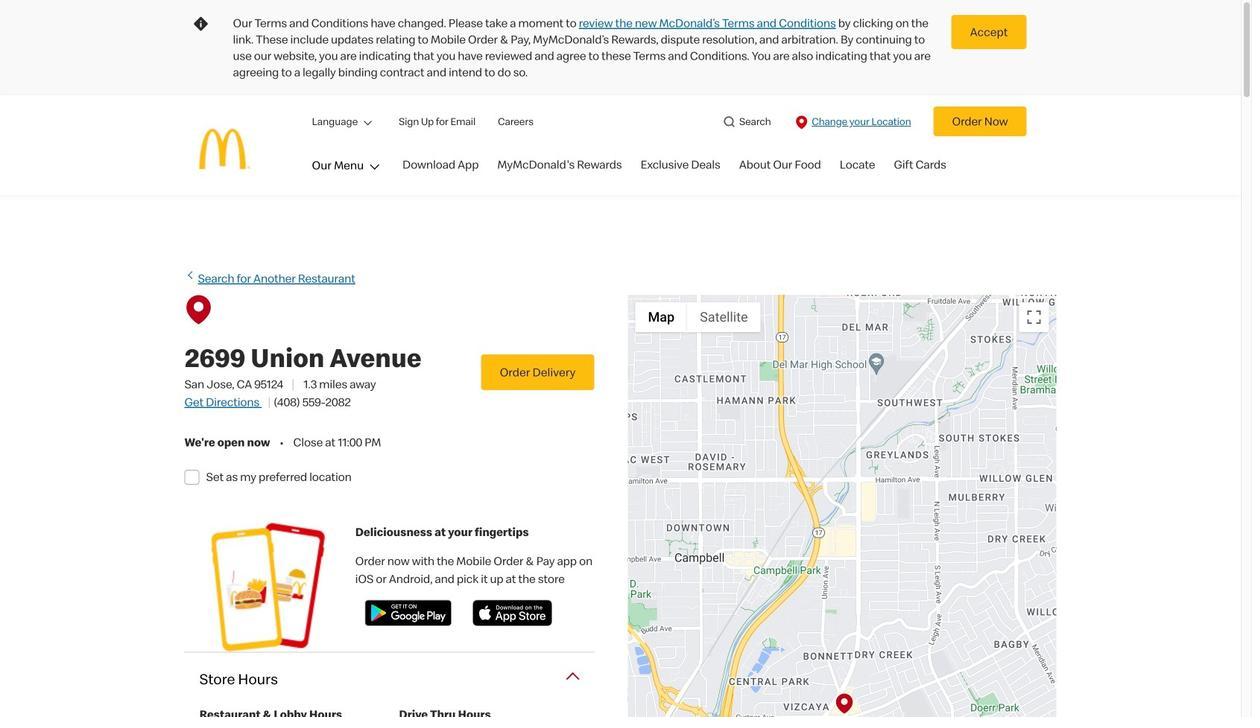 Task type: locate. For each thing, give the bounding box(es) containing it.
mcdonald's home image
[[184, 109, 265, 189]]

menu bar
[[635, 303, 761, 332]]

arrow down image
[[360, 116, 372, 126]]

information image
[[192, 15, 210, 33]]

download the mcdonald's app on the app store image
[[469, 600, 557, 628]]

secondary element
[[307, 107, 1057, 136]]

get the mcdonald's app on google play image
[[364, 600, 452, 628]]



Task type: vqa. For each thing, say whether or not it's contained in the screenshot.
the about your restaurant location "element"
yes



Task type: describe. For each thing, give the bounding box(es) containing it.
menu bar inside about your restaurant location element
[[635, 303, 761, 332]]

google region
[[628, 295, 1057, 718]]

arrow down image
[[366, 165, 379, 170]]

search image
[[722, 114, 737, 130]]

about your restaurant location element
[[181, 224, 1096, 718]]

location image
[[793, 114, 810, 131]]



